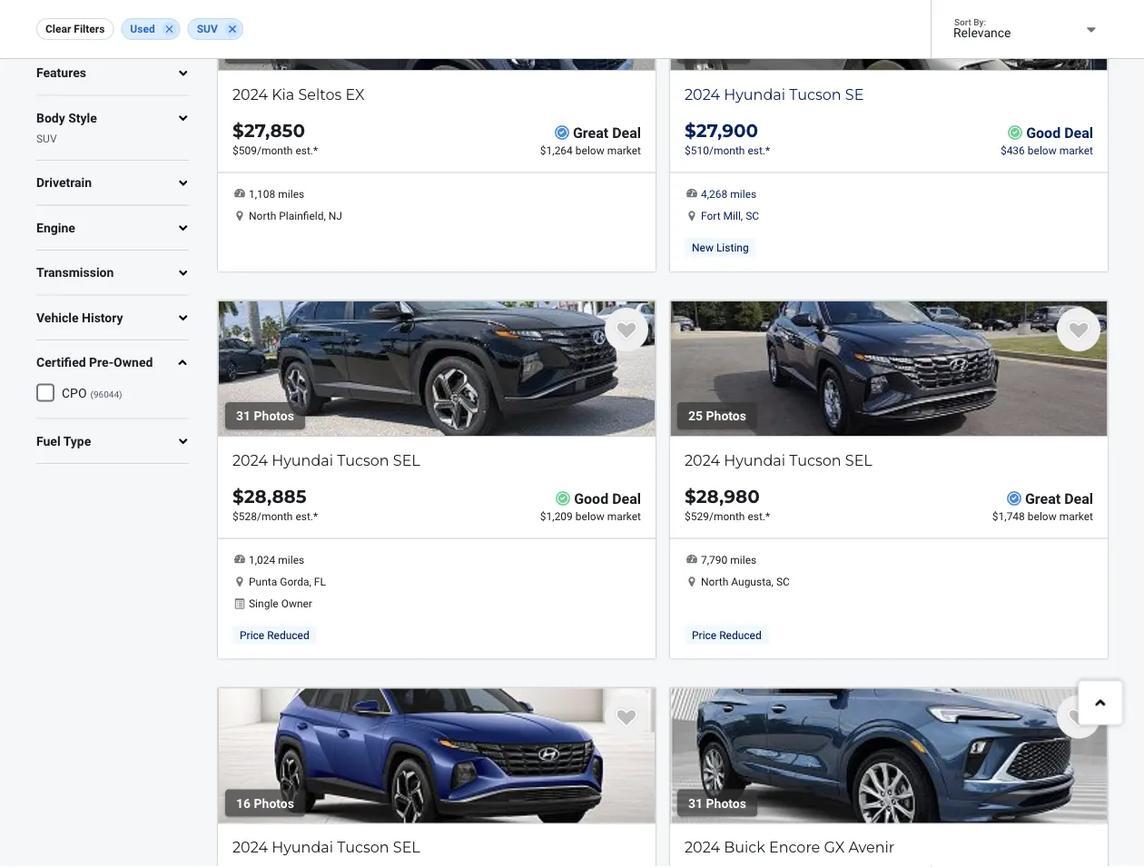 Task type: locate. For each thing, give the bounding box(es) containing it.
1 vertical spatial north
[[701, 575, 729, 588]]

28,885
[[244, 485, 307, 508]]

fort mill , sc
[[701, 210, 759, 222]]

25 photos
[[689, 408, 747, 423]]

deal for 28,980
[[1065, 490, 1094, 507]]

0 vertical spatial good
[[1027, 124, 1061, 141]]

1 horizontal spatial sc
[[777, 575, 790, 588]]

miles up north augusta , sc
[[731, 554, 757, 567]]

mill
[[724, 210, 741, 222]]

below for 28,980
[[1028, 510, 1057, 523]]

great for 28,980
[[1025, 490, 1061, 507]]

deal
[[612, 124, 641, 141], [1065, 124, 1094, 141], [612, 490, 641, 507], [1065, 490, 1094, 507]]

tucson for 27,900
[[790, 85, 842, 103]]

/month est.* for 28,980
[[709, 510, 770, 523]]

1 horizontal spatial good deal
[[1027, 124, 1094, 141]]

0 vertical spatial 31 photos
[[236, 408, 294, 423]]

/month est.* for 27,900
[[709, 144, 770, 157]]

2024 up 28,980
[[685, 451, 720, 469]]

market right $1,264
[[607, 144, 641, 157]]

0 vertical spatial north
[[249, 210, 276, 222]]

0 vertical spatial good deal
[[1027, 124, 1094, 141]]

deal up $436 below market
[[1065, 124, 1094, 141]]

great deal up $1,748 below market
[[1025, 490, 1094, 507]]

suv
[[197, 23, 218, 35], [36, 133, 57, 146]]

photos
[[254, 42, 294, 57], [254, 408, 294, 423], [706, 408, 747, 423], [254, 796, 294, 811], [706, 796, 747, 811]]

/month est.* down 28,885
[[257, 510, 318, 523]]

fl
[[314, 575, 326, 588]]

1 vertical spatial 31
[[689, 796, 703, 811]]

good up $436 below market
[[1027, 124, 1061, 141]]

certified
[[36, 355, 86, 370]]

2024 for 28,885
[[233, 451, 268, 469]]

hyundai up 28,980
[[724, 451, 786, 469]]

great for 27,850
[[573, 124, 609, 141]]

good deal up $1,209 below market
[[574, 490, 641, 507]]

color
[[36, 21, 67, 36]]

, for 28,980
[[772, 575, 774, 588]]

seltos
[[298, 85, 342, 103]]

single
[[249, 597, 279, 610]]

tucson for 28,885
[[337, 451, 389, 469]]

2024 hyundai tucson sel up 28,885
[[233, 451, 420, 469]]

photos up 28,885
[[254, 408, 294, 423]]

2024 hyundai tucson image for 27,900
[[670, 0, 1108, 71]]

529
[[691, 510, 709, 523]]

hyundai down "16 photos"
[[272, 839, 333, 857]]

1 horizontal spatial 31 photos
[[689, 796, 747, 811]]

2024 for 27,850
[[233, 85, 268, 103]]

below right $1,264
[[576, 144, 605, 157]]

pre-
[[89, 355, 114, 370]]

below right "$436"
[[1028, 144, 1057, 157]]

1 horizontal spatial north
[[701, 575, 729, 588]]

suv right used button
[[197, 23, 218, 35]]

sc
[[746, 210, 759, 222], [777, 575, 790, 588]]

miles up gorda
[[278, 554, 304, 567]]

price reduced
[[240, 629, 309, 642], [692, 629, 762, 642]]

/month est.* inside $ 28,885 $ 528 /month est.*
[[257, 510, 318, 523]]

clear
[[45, 23, 71, 35]]

owner
[[281, 597, 312, 610]]

suv down the body
[[36, 133, 57, 146]]

28,980
[[696, 485, 760, 508]]

0 horizontal spatial 31
[[236, 408, 251, 423]]

owned
[[114, 355, 153, 370]]

hyundai
[[724, 85, 786, 103], [272, 451, 333, 469], [724, 451, 786, 469], [272, 839, 333, 857]]

engine
[[36, 220, 75, 235]]

sc right the augusta
[[777, 575, 790, 588]]

2024 up the 27,900
[[685, 85, 720, 103]]

2024 kia seltos ex
[[233, 85, 365, 103]]

/month est.* down 28,980
[[709, 510, 770, 523]]

good deal for 27,900
[[1027, 124, 1094, 141]]

market for 27,850
[[607, 144, 641, 157]]

0 horizontal spatial north
[[249, 210, 276, 222]]

$1,209
[[540, 510, 573, 523]]

photos right 30
[[254, 42, 294, 57]]

/month est.* down 27,850
[[257, 144, 318, 157]]

suv inside 'body style suv'
[[36, 133, 57, 146]]

1 horizontal spatial price reduced
[[692, 629, 762, 642]]

nj
[[329, 210, 342, 222]]

, for 28,885
[[309, 575, 311, 588]]

body
[[36, 111, 65, 126]]

0 horizontal spatial sc
[[746, 210, 759, 222]]

2024 kia seltos image
[[218, 0, 656, 71]]

great deal for 28,980
[[1025, 490, 1094, 507]]

0 vertical spatial great deal
[[573, 124, 641, 141]]

miles for 28,885
[[278, 554, 304, 567]]

great deal
[[573, 124, 641, 141], [1025, 490, 1094, 507]]

tucson
[[790, 85, 842, 103], [337, 451, 389, 469], [790, 451, 842, 469], [337, 839, 389, 857]]

/month est.* down the 27,900
[[709, 144, 770, 157]]

1 vertical spatial great deal
[[1025, 490, 1094, 507]]

deal up $1,209 below market
[[612, 490, 641, 507]]

2024
[[233, 85, 268, 103], [685, 85, 720, 103], [233, 451, 268, 469], [685, 451, 720, 469], [233, 839, 268, 857], [685, 839, 720, 857]]

6
[[689, 42, 696, 57]]

good
[[1027, 124, 1061, 141], [574, 490, 609, 507]]

deal up $1,748 below market
[[1065, 490, 1094, 507]]

$436 below market
[[1001, 144, 1094, 157]]

1 vertical spatial good
[[574, 490, 609, 507]]

good deal
[[1027, 124, 1094, 141], [574, 490, 641, 507]]

16
[[236, 796, 251, 811]]

north down 7,790
[[701, 575, 729, 588]]

/month est.* inside $ 27,850 $ 509 /month est.*
[[257, 144, 318, 157]]

2024 hyundai tucson image
[[670, 0, 1108, 71], [218, 300, 656, 437], [670, 300, 1108, 437], [218, 688, 656, 824]]

25
[[689, 408, 703, 423]]

2024 buick encore gx image
[[670, 688, 1108, 824]]

$ 27,900 $ 510 /month est.*
[[685, 119, 770, 157]]

encore
[[769, 839, 821, 857]]

1 vertical spatial good deal
[[574, 490, 641, 507]]

fort
[[701, 210, 721, 222]]

miles for 28,980
[[731, 554, 757, 567]]

deal up $1,264 below market
[[612, 124, 641, 141]]

market for 27,900
[[1060, 144, 1094, 157]]

0 horizontal spatial good deal
[[574, 490, 641, 507]]

0 vertical spatial great
[[573, 124, 609, 141]]

0 horizontal spatial suv
[[36, 133, 57, 146]]

(
[[90, 389, 94, 400]]

below right '$1,209'
[[576, 510, 605, 523]]

miles
[[278, 188, 304, 201], [731, 188, 757, 201], [278, 554, 304, 567], [731, 554, 757, 567]]

good up $1,209 below market
[[574, 490, 609, 507]]

1 horizontal spatial good
[[1027, 124, 1061, 141]]

1,108 miles
[[249, 188, 304, 201]]

augusta
[[731, 575, 772, 588]]

$1,264
[[540, 144, 573, 157]]

price reduced down single owner
[[240, 629, 309, 642]]

sel for 28,885
[[393, 451, 420, 469]]

hyundai up the 27,900
[[724, 85, 786, 103]]

market right "$436"
[[1060, 144, 1094, 157]]

31
[[236, 408, 251, 423], [689, 796, 703, 811]]

good deal up $436 below market
[[1027, 124, 1094, 141]]

,
[[324, 210, 326, 222], [741, 210, 743, 222], [309, 575, 311, 588], [772, 575, 774, 588]]

market for 28,980
[[1060, 510, 1094, 523]]

2024 hyundai tucson image for 28,980
[[670, 300, 1108, 437]]

/month est.* inside "$ 28,980 $ 529 /month est.*"
[[709, 510, 770, 523]]

0 vertical spatial sc
[[746, 210, 759, 222]]

drivetrain
[[36, 175, 92, 190]]

0 horizontal spatial great
[[573, 124, 609, 141]]

north for 27,850
[[249, 210, 276, 222]]

below
[[576, 144, 605, 157], [1028, 144, 1057, 157], [576, 510, 605, 523], [1028, 510, 1057, 523]]

sc right mill
[[746, 210, 759, 222]]

2024 left kia
[[233, 85, 268, 103]]

$ 28,885 $ 528 /month est.*
[[233, 485, 318, 523]]

certified pre-owned
[[36, 355, 153, 370]]

/month est.* inside $ 27,900 $ 510 /month est.*
[[709, 144, 770, 157]]

528
[[239, 510, 257, 523]]

1,024 miles
[[249, 554, 304, 567]]

miles up mill
[[731, 188, 757, 201]]

sel
[[393, 451, 420, 469], [846, 451, 873, 469], [393, 839, 420, 857]]

north down 1,108 on the left of page
[[249, 210, 276, 222]]

16 photos
[[236, 796, 294, 811]]

2024 buick encore gx avenir
[[685, 839, 895, 857]]

gx
[[824, 839, 845, 857]]

31 photos up 28,885
[[236, 408, 294, 423]]

0 vertical spatial suv
[[197, 23, 218, 35]]

good deal for 28,885
[[574, 490, 641, 507]]

1 horizontal spatial suv
[[197, 23, 218, 35]]

31 photos up buick
[[689, 796, 747, 811]]

1 horizontal spatial great
[[1025, 490, 1061, 507]]

great
[[573, 124, 609, 141], [1025, 490, 1061, 507]]

vehicle history
[[36, 310, 123, 325]]

2024 hyundai tucson sel down "16 photos"
[[233, 839, 420, 857]]

0 horizontal spatial price reduced
[[240, 629, 309, 642]]

0 horizontal spatial good
[[574, 490, 609, 507]]

history
[[82, 310, 123, 325]]

1 vertical spatial great
[[1025, 490, 1061, 507]]

market right '$1,209'
[[607, 510, 641, 523]]

great up $1,264 below market
[[573, 124, 609, 141]]

miles up the north plainfield , nj on the left
[[278, 188, 304, 201]]

used button
[[121, 18, 180, 40]]

2024 up 28,885
[[233, 451, 268, 469]]

photos right 25
[[706, 408, 747, 423]]

0 vertical spatial 31
[[236, 408, 251, 423]]

1 horizontal spatial 31
[[689, 796, 703, 811]]

price reduced down north augusta , sc
[[692, 629, 762, 642]]

31 photos
[[236, 408, 294, 423], [689, 796, 747, 811]]

punta
[[249, 575, 277, 588]]

market right $1,748
[[1060, 510, 1094, 523]]

0 horizontal spatial great deal
[[573, 124, 641, 141]]

4,268 miles
[[701, 188, 757, 201]]

below right $1,748
[[1028, 510, 1057, 523]]

1 vertical spatial suv
[[36, 133, 57, 146]]

great up $1,748 below market
[[1025, 490, 1061, 507]]

photos for 27,850
[[254, 42, 294, 57]]

2024 hyundai tucson sel
[[233, 451, 420, 469], [685, 451, 873, 469], [233, 839, 420, 857]]

2024 hyundai tucson sel up 28,980
[[685, 451, 873, 469]]

7,790
[[701, 554, 728, 567]]

1 horizontal spatial great deal
[[1025, 490, 1094, 507]]

great deal up $1,264 below market
[[573, 124, 641, 141]]

hyundai up 28,885
[[272, 451, 333, 469]]

1 vertical spatial sc
[[777, 575, 790, 588]]

miles for 27,850
[[278, 188, 304, 201]]

deal for 28,885
[[612, 490, 641, 507]]



Task type: vqa. For each thing, say whether or not it's contained in the screenshot.
market for 27,900
yes



Task type: describe. For each thing, give the bounding box(es) containing it.
kia
[[272, 85, 295, 103]]

transmission
[[36, 265, 114, 280]]

below for 27,850
[[576, 144, 605, 157]]

sc for 28,980
[[777, 575, 790, 588]]

suv button
[[188, 18, 243, 40]]

0 horizontal spatial 31 photos
[[236, 408, 294, 423]]

deal for 27,850
[[612, 124, 641, 141]]

, for 27,850
[[324, 210, 326, 222]]

photos for 28,980
[[706, 408, 747, 423]]

clear filters button
[[36, 18, 114, 40]]

market for 28,885
[[607, 510, 641, 523]]

filters
[[74, 23, 105, 35]]

$1,748 below market
[[993, 510, 1094, 523]]

sc for 27,900
[[746, 210, 759, 222]]

1 price reduced from the left
[[240, 629, 309, 642]]

)
[[119, 389, 122, 400]]

good for 28,885
[[574, 490, 609, 507]]

miles for 27,900
[[731, 188, 757, 201]]

2 price reduced from the left
[[692, 629, 762, 642]]

/month est.* for 27,850
[[257, 144, 318, 157]]

hyundai for 28,885
[[272, 451, 333, 469]]

deal for 27,900
[[1065, 124, 1094, 141]]

se
[[846, 85, 864, 103]]

fuel type
[[36, 434, 91, 449]]

photos right 16
[[254, 796, 294, 811]]

suv inside "button"
[[197, 23, 218, 35]]

96044
[[94, 389, 119, 400]]

new listing
[[692, 241, 749, 254]]

2024 hyundai tucson sel for 28,980
[[685, 451, 873, 469]]

features
[[36, 66, 86, 81]]

6 button
[[678, 36, 750, 64]]

2024 hyundai tucson se
[[685, 85, 864, 103]]

2024 for 27,900
[[685, 85, 720, 103]]

type
[[63, 434, 91, 449]]

fuel
[[36, 434, 61, 449]]

$ 27,850 $ 509 /month est.*
[[233, 119, 318, 157]]

2024 hyundai tucson sel for 28,885
[[233, 451, 420, 469]]

clear filters
[[45, 23, 105, 35]]

ex
[[346, 85, 365, 103]]

gorda
[[280, 575, 309, 588]]

punta gorda , fl
[[249, 575, 326, 588]]

avenir
[[849, 839, 895, 857]]

north augusta , sc
[[701, 575, 790, 588]]

2024 hyundai tucson image for 28,885
[[218, 300, 656, 437]]

/month est.* for 28,885
[[257, 510, 318, 523]]

great deal for 27,850
[[573, 124, 641, 141]]

$1,748
[[993, 510, 1025, 523]]

$ 28,980 $ 529 /month est.*
[[685, 485, 770, 523]]

hyundai for 27,900
[[724, 85, 786, 103]]

$1,264 below market
[[540, 144, 641, 157]]

cpo
[[62, 386, 87, 401]]

photos for 28,885
[[254, 408, 294, 423]]

2024 down 16
[[233, 839, 268, 857]]

tucson for 28,980
[[790, 451, 842, 469]]

body style suv
[[36, 111, 97, 146]]

style
[[68, 111, 97, 126]]

good for 27,900
[[1027, 124, 1061, 141]]

30
[[236, 42, 251, 57]]

1,108
[[249, 188, 276, 201]]

$1,209 below market
[[540, 510, 641, 523]]

4,268
[[701, 188, 728, 201]]

7,790 miles
[[701, 554, 757, 567]]

north for 28,980
[[701, 575, 729, 588]]

509
[[239, 144, 257, 157]]

cpo ( 96044 )
[[62, 386, 122, 401]]

buick
[[724, 839, 766, 857]]

30 photos
[[236, 42, 294, 57]]

1,024
[[249, 554, 276, 567]]

used
[[130, 23, 155, 35]]

below for 27,900
[[1028, 144, 1057, 157]]

2024 for 28,980
[[685, 451, 720, 469]]

1 vertical spatial 31 photos
[[689, 796, 747, 811]]

hyundai for 28,980
[[724, 451, 786, 469]]

north plainfield , nj
[[249, 210, 342, 222]]

, for 27,900
[[741, 210, 743, 222]]

510
[[691, 144, 709, 157]]

sel for 28,980
[[846, 451, 873, 469]]

$436
[[1001, 144, 1025, 157]]

vehicle
[[36, 310, 79, 325]]

photos up buick
[[706, 796, 747, 811]]

single owner
[[249, 597, 312, 610]]

27,850
[[244, 119, 305, 142]]

27,900
[[696, 119, 759, 142]]

plainfield
[[279, 210, 324, 222]]

2024 left buick
[[685, 839, 720, 857]]

below for 28,885
[[576, 510, 605, 523]]



